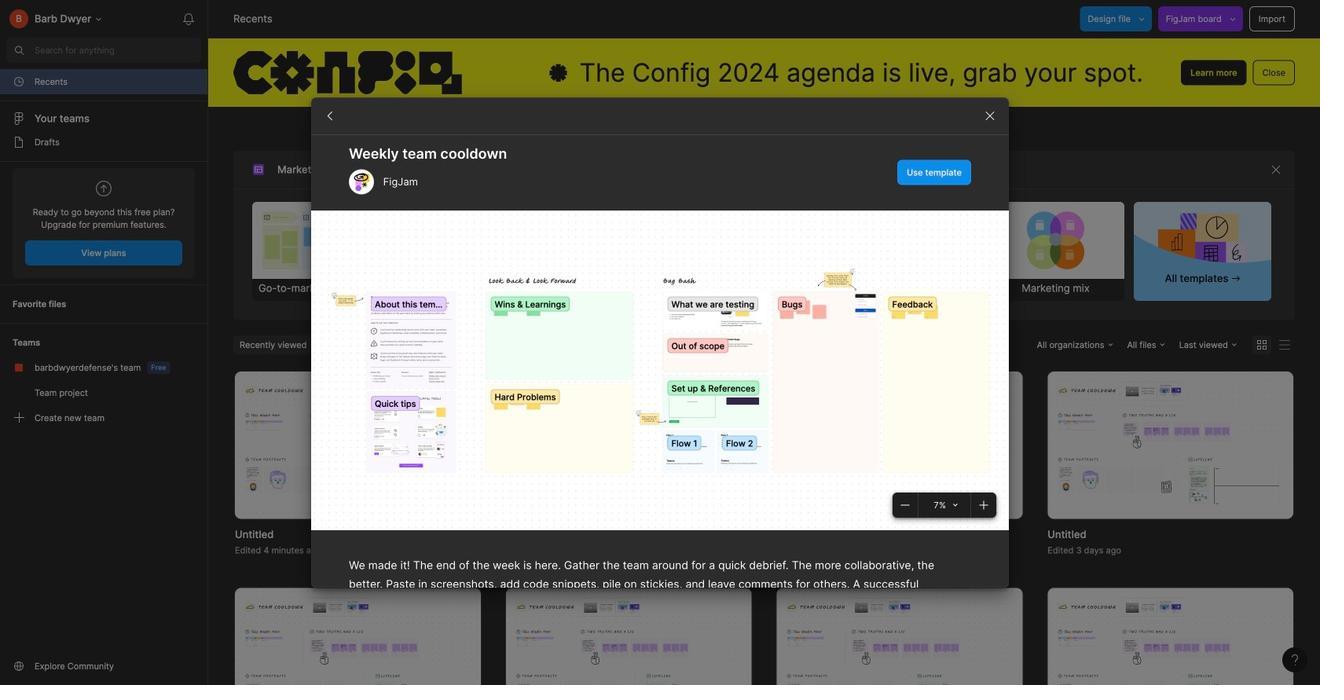Task type: describe. For each thing, give the bounding box(es) containing it.
search 32 image
[[6, 38, 31, 63]]

social media planner image
[[693, 202, 830, 279]]

select zoom level image
[[953, 503, 958, 508]]

marketing mix image
[[987, 202, 1124, 279]]

marketing funnel image
[[400, 202, 536, 279]]

recent 16 image
[[13, 75, 25, 88]]

bell 32 image
[[176, 6, 201, 31]]

page 16 image
[[13, 136, 25, 149]]



Task type: vqa. For each thing, say whether or not it's contained in the screenshot.
Creative Brief Template Image
yes



Task type: locate. For each thing, give the bounding box(es) containing it.
dialog
[[311, 97, 1009, 685]]

competitor analysis image
[[546, 202, 683, 279]]

creative brief template image
[[832, 202, 986, 279]]

see all all templates image
[[1158, 212, 1247, 271]]

grid
[[210, 372, 1319, 685]]

thumbnail image
[[235, 372, 481, 519], [506, 372, 752, 519], [777, 372, 1023, 519], [1048, 372, 1294, 519], [235, 588, 481, 685], [506, 588, 752, 685], [777, 588, 1023, 685], [1048, 588, 1294, 685]]

Search for anything text field
[[35, 44, 201, 57]]

go-to-market (gtm) strategy image
[[253, 202, 389, 279]]

community 16 image
[[13, 660, 25, 673]]



